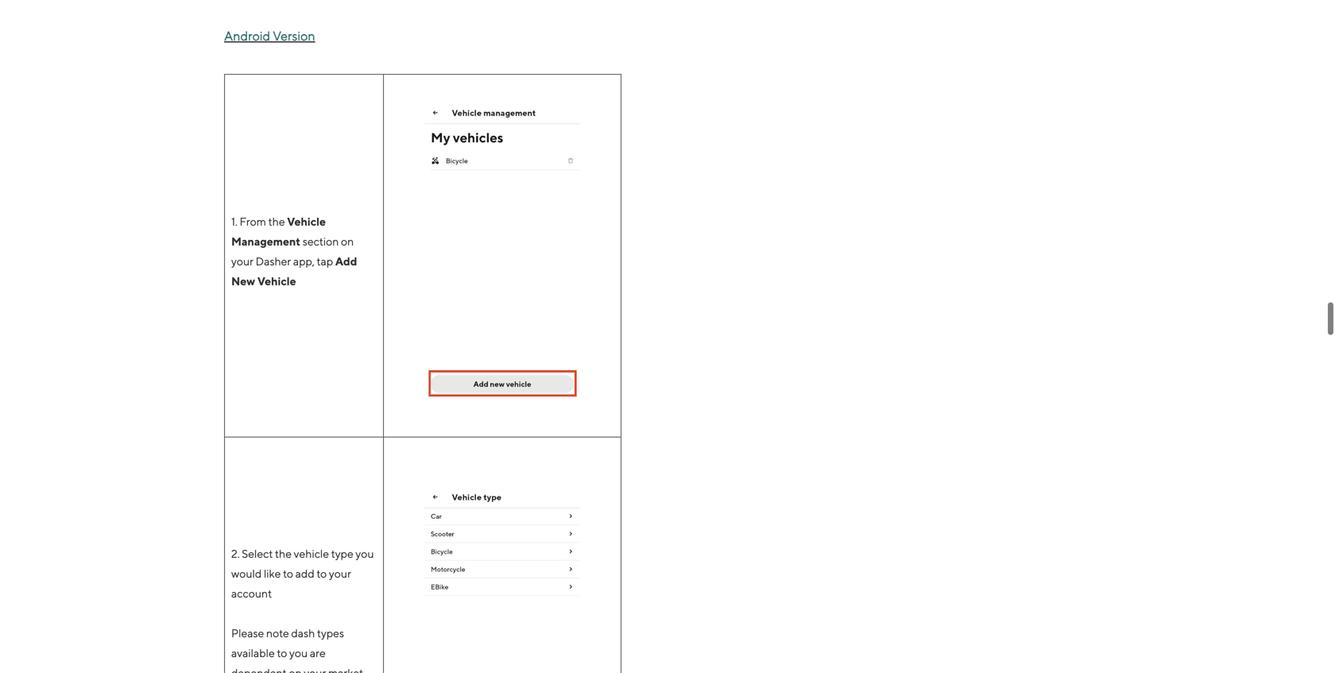 Task type: locate. For each thing, give the bounding box(es) containing it.
to down note
[[277, 647, 287, 660]]

1 horizontal spatial your
[[304, 667, 326, 673]]

0 horizontal spatial your
[[231, 255, 254, 268]]

add
[[295, 567, 315, 580]]

add new vehicle
[[231, 255, 357, 288]]

the up like
[[275, 547, 292, 560]]

your inside please note dash types available to you are dependent on your market.
[[304, 667, 326, 673]]

your down are on the left bottom
[[304, 667, 326, 673]]

android
[[224, 28, 270, 43]]

you
[[356, 547, 374, 560], [289, 647, 308, 660]]

1.
[[231, 215, 238, 228]]

the up 'management' on the top left
[[268, 215, 285, 228]]

your down type
[[329, 567, 351, 580]]

dash
[[291, 627, 315, 640]]

1 vertical spatial on
[[289, 667, 302, 673]]

on right dependent
[[289, 667, 302, 673]]

0 vertical spatial the
[[268, 215, 285, 228]]

vehicle inside vehicle management
[[287, 215, 326, 228]]

2 vertical spatial your
[[304, 667, 326, 673]]

to inside please note dash types available to you are dependent on your market.
[[277, 647, 287, 660]]

0 vertical spatial vehicle
[[287, 215, 326, 228]]

1 vertical spatial you
[[289, 647, 308, 660]]

1 vertical spatial vehicle
[[258, 275, 296, 288]]

vehicle
[[294, 547, 329, 560]]

app,
[[293, 255, 315, 268]]

types
[[317, 627, 344, 640]]

1 horizontal spatial on
[[341, 235, 354, 248]]

the
[[268, 215, 285, 228], [275, 547, 292, 560]]

0 vertical spatial you
[[356, 547, 374, 560]]

your
[[231, 255, 254, 268], [329, 567, 351, 580], [304, 667, 326, 673]]

vehicle management
[[231, 215, 326, 248]]

1 vertical spatial your
[[329, 567, 351, 580]]

the for from
[[268, 215, 285, 228]]

on inside please note dash types available to you are dependent on your market.
[[289, 667, 302, 673]]

your up the new
[[231, 255, 254, 268]]

0 vertical spatial your
[[231, 255, 254, 268]]

tap
[[317, 255, 333, 268]]

on
[[341, 235, 354, 248], [289, 667, 302, 673]]

you right type
[[356, 547, 374, 560]]

to
[[283, 567, 293, 580], [317, 567, 327, 580], [277, 647, 287, 660]]

0 horizontal spatial on
[[289, 667, 302, 673]]

from
[[240, 215, 266, 228]]

new
[[231, 275, 255, 288]]

dasher
[[256, 255, 291, 268]]

vehicle up section
[[287, 215, 326, 228]]

1 horizontal spatial you
[[356, 547, 374, 560]]

0 horizontal spatial you
[[289, 647, 308, 660]]

2 horizontal spatial your
[[329, 567, 351, 580]]

0 vertical spatial on
[[341, 235, 354, 248]]

you left are on the left bottom
[[289, 647, 308, 660]]

vehicle
[[287, 215, 326, 228], [258, 275, 296, 288]]

on up add
[[341, 235, 354, 248]]

1 vertical spatial the
[[275, 547, 292, 560]]

android version
[[224, 28, 315, 43]]

available
[[231, 647, 275, 660]]

vehicle down dasher
[[258, 275, 296, 288]]

the inside "2. select the vehicle type you would like to add to your account"
[[275, 547, 292, 560]]

add
[[335, 255, 357, 268]]



Task type: vqa. For each thing, say whether or not it's contained in the screenshot.
the rightmost on
yes



Task type: describe. For each thing, give the bounding box(es) containing it.
account
[[231, 587, 272, 600]]

2.
[[231, 547, 240, 560]]

type
[[331, 547, 354, 560]]

you inside please note dash types available to you are dependent on your market.
[[289, 647, 308, 660]]

section
[[303, 235, 339, 248]]

1. from the
[[231, 215, 287, 228]]

on inside section on your dasher app, tap
[[341, 235, 354, 248]]

please note dash types available to you are dependent on your market.
[[231, 627, 366, 673]]

select
[[242, 547, 273, 560]]

section on your dasher app, tap
[[231, 235, 354, 268]]

your inside "2. select the vehicle type you would like to add to your account"
[[329, 567, 351, 580]]

like
[[264, 567, 281, 580]]

are
[[310, 647, 326, 660]]

your inside section on your dasher app, tap
[[231, 255, 254, 268]]

the for select
[[275, 547, 292, 560]]

note
[[266, 627, 289, 640]]

vehicle inside the add new vehicle
[[258, 275, 296, 288]]

would
[[231, 567, 262, 580]]

please
[[231, 627, 264, 640]]

to right add
[[317, 567, 327, 580]]

dependent
[[231, 667, 287, 673]]

market.
[[328, 667, 366, 673]]

to right like
[[283, 567, 293, 580]]

management
[[231, 235, 300, 248]]

2. select the vehicle type you would like to add to your account
[[231, 547, 374, 600]]

version
[[273, 28, 315, 43]]

you inside "2. select the vehicle type you would like to add to your account"
[[356, 547, 374, 560]]



